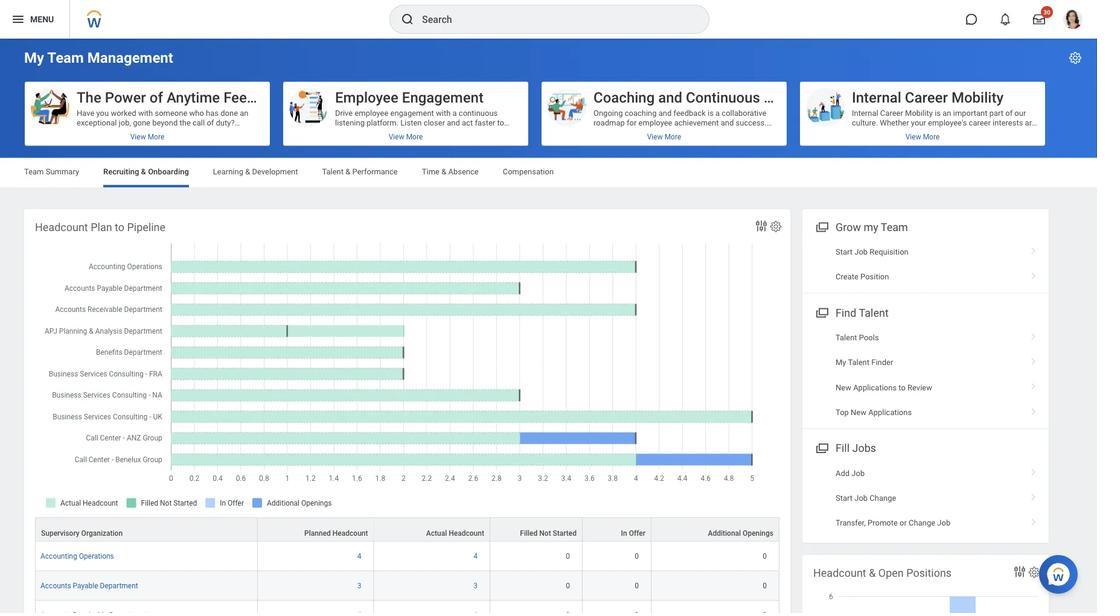 Task type: vqa. For each thing, say whether or not it's contained in the screenshot.
the "09:17:06"
no



Task type: locate. For each thing, give the bounding box(es) containing it.
2 4 from the left
[[474, 552, 478, 561]]

list containing add job
[[803, 461, 1049, 536]]

openings
[[743, 529, 774, 538]]

2 horizontal spatial team
[[881, 221, 908, 234]]

1 chevron right image from the top
[[1026, 243, 1042, 255]]

job for add job
[[852, 469, 865, 478]]

& right "time"
[[442, 167, 446, 176]]

employee
[[335, 89, 399, 106]]

chevron right image inside add job "link"
[[1026, 465, 1042, 477]]

menu button
[[0, 0, 70, 39]]

team left summary
[[24, 167, 44, 176]]

1 horizontal spatial my
[[836, 358, 846, 367]]

4 for 2nd 4 button from the left
[[474, 552, 478, 561]]

planned headcount button
[[258, 519, 374, 541]]

0 horizontal spatial 4
[[357, 552, 361, 561]]

accounting
[[40, 552, 77, 561]]

menu group image
[[813, 304, 830, 320], [813, 440, 830, 456]]

1 4 button from the left
[[357, 552, 363, 561]]

create position link
[[803, 265, 1049, 290]]

profile logan mcneil image
[[1064, 10, 1083, 31]]

start job change link
[[803, 486, 1049, 511]]

chevron right image inside start job requisition link
[[1026, 243, 1042, 255]]

0 vertical spatial my
[[24, 49, 44, 66]]

0 vertical spatial list
[[803, 240, 1049, 290]]

chevron right image
[[1026, 243, 1042, 255], [1026, 268, 1042, 280], [1026, 329, 1042, 341], [1026, 490, 1042, 502]]

1 horizontal spatial 4
[[474, 552, 478, 561]]

offer
[[629, 529, 646, 538]]

my inside my talent finder link
[[836, 358, 846, 367]]

list containing start job requisition
[[803, 240, 1049, 290]]

anytime
[[167, 89, 220, 106]]

tab list inside main content
[[12, 159, 1085, 188]]

promote
[[868, 519, 898, 528]]

chevron right image for talent pools
[[1026, 329, 1042, 341]]

3 row from the top
[[35, 572, 780, 601]]

2 chevron right image from the top
[[1026, 268, 1042, 280]]

4 row from the top
[[35, 601, 780, 614]]

coaching and continuous conversations button
[[542, 82, 857, 146]]

0 vertical spatial start
[[836, 247, 853, 256]]

transfer,
[[836, 519, 866, 528]]

the
[[77, 89, 101, 106]]

supervisory
[[41, 529, 79, 538]]

chevron right image inside start job change 'link'
[[1026, 490, 1042, 502]]

1 horizontal spatial 4 button
[[474, 552, 479, 561]]

5 chevron right image from the top
[[1026, 515, 1042, 527]]

0 button
[[566, 552, 572, 561], [635, 552, 641, 561], [763, 552, 769, 561], [566, 581, 572, 591], [635, 581, 641, 591], [763, 581, 769, 591]]

2 start from the top
[[836, 494, 853, 503]]

0 vertical spatial change
[[870, 494, 896, 503]]

0 horizontal spatial change
[[870, 494, 896, 503]]

grow
[[836, 221, 861, 234]]

supervisory organization
[[41, 529, 123, 538]]

mobility
[[952, 89, 1004, 106]]

& for absence
[[442, 167, 446, 176]]

0 horizontal spatial 3 button
[[357, 581, 363, 591]]

start inside 'link'
[[836, 494, 853, 503]]

to left review
[[899, 383, 906, 392]]

headcount & open positions element
[[803, 555, 1049, 614]]

grow my team
[[836, 221, 908, 234]]

or
[[900, 519, 907, 528]]

1 vertical spatial list
[[803, 325, 1049, 425]]

headcount right actual
[[449, 529, 484, 538]]

start
[[836, 247, 853, 256], [836, 494, 853, 503]]

3 list from the top
[[803, 461, 1049, 536]]

0 horizontal spatial team
[[24, 167, 44, 176]]

job inside 'link'
[[855, 494, 868, 503]]

3 up planned headcount image
[[357, 582, 361, 590]]

0 vertical spatial to
[[115, 221, 124, 234]]

chevron right image inside top new applications link
[[1026, 404, 1042, 416]]

my for my talent finder
[[836, 358, 846, 367]]

start down add
[[836, 494, 853, 503]]

1 horizontal spatial 3
[[474, 582, 478, 590]]

start down grow
[[836, 247, 853, 256]]

1 horizontal spatial to
[[899, 383, 906, 392]]

job inside "link"
[[852, 469, 865, 478]]

finder
[[872, 358, 893, 367]]

start for start job requisition
[[836, 247, 853, 256]]

& for open
[[869, 567, 876, 580]]

1 row from the top
[[35, 518, 780, 542]]

applications
[[853, 383, 897, 392], [869, 408, 912, 417]]

chevron right image for applications
[[1026, 404, 1042, 416]]

my talent finder
[[836, 358, 893, 367]]

onboarding
[[148, 167, 189, 176]]

accounts payable department link
[[40, 580, 138, 590]]

my down menu dropdown button
[[24, 49, 44, 66]]

job
[[855, 247, 868, 256], [852, 469, 865, 478], [855, 494, 868, 503], [938, 519, 951, 528]]

my for my team management
[[24, 49, 44, 66]]

4 button down actual headcount
[[474, 552, 479, 561]]

main content
[[0, 39, 1097, 614]]

team right my on the top right of the page
[[881, 221, 908, 234]]

1 horizontal spatial change
[[909, 519, 936, 528]]

job right add
[[852, 469, 865, 478]]

list
[[803, 240, 1049, 290], [803, 325, 1049, 425], [803, 461, 1049, 536]]

menu group image
[[813, 218, 830, 235]]

talent left performance
[[322, 167, 344, 176]]

2 3 button from the left
[[474, 581, 479, 591]]

my talent finder link
[[803, 350, 1049, 375]]

planned headcount
[[304, 529, 368, 538]]

development
[[252, 167, 298, 176]]

team down 'menu'
[[47, 49, 84, 66]]

4 down planned headcount
[[357, 552, 361, 561]]

1 vertical spatial team
[[24, 167, 44, 176]]

0 horizontal spatial my
[[24, 49, 44, 66]]

change inside 'link'
[[870, 494, 896, 503]]

not
[[539, 529, 551, 538]]

talent
[[322, 167, 344, 176], [859, 307, 889, 319], [836, 333, 857, 342], [848, 358, 870, 367]]

1 chevron right image from the top
[[1026, 354, 1042, 366]]

& left the open
[[869, 567, 876, 580]]

1 vertical spatial my
[[836, 358, 846, 367]]

my down 'talent pools'
[[836, 358, 846, 367]]

new right top
[[851, 408, 867, 417]]

configure headcount plan to pipeline image
[[769, 220, 783, 233]]

& for development
[[245, 167, 250, 176]]

4 button down planned headcount
[[357, 552, 363, 561]]

chevron right image for start job requisition
[[1026, 243, 1042, 255]]

top new applications
[[836, 408, 912, 417]]

chevron right image for finder
[[1026, 354, 1042, 366]]

1 horizontal spatial team
[[47, 49, 84, 66]]

applications down new applications to review at right
[[869, 408, 912, 417]]

1 vertical spatial start
[[836, 494, 853, 503]]

2 vertical spatial list
[[803, 461, 1049, 536]]

chevron right image inside the talent pools link
[[1026, 329, 1042, 341]]

management
[[87, 49, 173, 66]]

add job
[[836, 469, 865, 478]]

chevron right image for create position
[[1026, 268, 1042, 280]]

0 horizontal spatial 4 button
[[357, 552, 363, 561]]

chevron right image inside new applications to review link
[[1026, 379, 1042, 391]]

position
[[861, 272, 889, 281]]

justify image
[[11, 12, 25, 27]]

coaching and continuous conversations
[[594, 89, 857, 106]]

to inside new applications to review link
[[899, 383, 906, 392]]

1 start from the top
[[836, 247, 853, 256]]

1 3 button from the left
[[357, 581, 363, 591]]

internal career mobility
[[852, 89, 1004, 106]]

& right recruiting
[[141, 167, 146, 176]]

department
[[100, 582, 138, 590]]

configure this page image
[[1068, 51, 1083, 65]]

job down start job change 'link'
[[938, 519, 951, 528]]

configure and view chart data image
[[754, 219, 769, 233]]

chevron right image inside my talent finder link
[[1026, 354, 1042, 366]]

new applications to review link
[[803, 375, 1049, 400]]

and
[[658, 89, 683, 106]]

to right plan
[[115, 221, 124, 234]]

4 button
[[357, 552, 363, 561], [474, 552, 479, 561]]

time & absence
[[422, 167, 479, 176]]

change up promote
[[870, 494, 896, 503]]

1 4 from the left
[[357, 552, 361, 561]]

list containing talent pools
[[803, 325, 1049, 425]]

absence
[[448, 167, 479, 176]]

3 chevron right image from the top
[[1026, 329, 1042, 341]]

additional openings button
[[652, 519, 779, 541]]

headcount plan to pipeline element
[[24, 209, 791, 614]]

chevron right image inside transfer, promote or change job link
[[1026, 515, 1042, 527]]

1 vertical spatial menu group image
[[813, 440, 830, 456]]

4 down actual headcount
[[474, 552, 478, 561]]

3 button up planned headcount image
[[357, 581, 363, 591]]

chevron right image for to
[[1026, 379, 1042, 391]]

0 vertical spatial menu group image
[[813, 304, 830, 320]]

0 vertical spatial applications
[[853, 383, 897, 392]]

in
[[621, 529, 627, 538]]

1 vertical spatial change
[[909, 519, 936, 528]]

4 chevron right image from the top
[[1026, 490, 1042, 502]]

my team management
[[24, 49, 173, 66]]

tab list containing team summary
[[12, 159, 1085, 188]]

chevron right image
[[1026, 354, 1042, 366], [1026, 379, 1042, 391], [1026, 404, 1042, 416], [1026, 465, 1042, 477], [1026, 515, 1042, 527]]

tab list
[[12, 159, 1085, 188]]

2 vertical spatial team
[[881, 221, 908, 234]]

2 3 from the left
[[474, 582, 478, 590]]

headcount down transfer, in the right bottom of the page
[[813, 567, 866, 580]]

to
[[115, 221, 124, 234], [899, 383, 906, 392]]

0 horizontal spatial 3
[[357, 582, 361, 590]]

row
[[35, 518, 780, 542], [35, 542, 780, 572], [35, 572, 780, 601], [35, 601, 780, 614]]

pipeline
[[127, 221, 166, 234]]

& left performance
[[346, 167, 350, 176]]

& right learning
[[245, 167, 250, 176]]

3 button up actual headcount image
[[474, 581, 479, 591]]

career
[[905, 89, 948, 106]]

chevron right image inside 'create position' link
[[1026, 268, 1042, 280]]

4 chevron right image from the top
[[1026, 465, 1042, 477]]

change right or
[[909, 519, 936, 528]]

2 row from the top
[[35, 542, 780, 572]]

1 vertical spatial new
[[851, 408, 867, 417]]

job up transfer, in the right bottom of the page
[[855, 494, 868, 503]]

actual
[[426, 529, 447, 538]]

talent pools
[[836, 333, 879, 342]]

1 vertical spatial to
[[899, 383, 906, 392]]

2 list from the top
[[803, 325, 1049, 425]]

positions
[[907, 567, 952, 580]]

applications up top new applications
[[853, 383, 897, 392]]

organization
[[81, 529, 123, 538]]

0 horizontal spatial to
[[115, 221, 124, 234]]

new
[[836, 383, 851, 392], [851, 408, 867, 417]]

continuous
[[686, 89, 760, 106]]

change
[[870, 494, 896, 503], [909, 519, 936, 528]]

1 menu group image from the top
[[813, 304, 830, 320]]

3 chevron right image from the top
[[1026, 404, 1042, 416]]

fill jobs
[[836, 443, 876, 455]]

1 list from the top
[[803, 240, 1049, 290]]

job for start job change
[[855, 494, 868, 503]]

0 vertical spatial team
[[47, 49, 84, 66]]

2 chevron right image from the top
[[1026, 379, 1042, 391]]

to inside "headcount plan to pipeline" "element"
[[115, 221, 124, 234]]

menu group image left fill
[[813, 440, 830, 456]]

menu group image left find
[[813, 304, 830, 320]]

1 horizontal spatial 3 button
[[474, 581, 479, 591]]

to for applications
[[899, 383, 906, 392]]

talent up pools
[[859, 307, 889, 319]]

headcount
[[35, 221, 88, 234], [333, 529, 368, 538], [449, 529, 484, 538], [813, 567, 866, 580]]

3 up actual headcount image
[[474, 582, 478, 590]]

job up create position
[[855, 247, 868, 256]]

additional
[[708, 529, 741, 538]]

start job requisition
[[836, 247, 909, 256]]

talent inside tab list
[[322, 167, 344, 176]]

my
[[24, 49, 44, 66], [836, 358, 846, 367]]

start for start job change
[[836, 494, 853, 503]]

menu group image for find talent
[[813, 304, 830, 320]]

new up top
[[836, 383, 851, 392]]

filled not started image
[[495, 611, 577, 614]]

add job link
[[803, 461, 1049, 486]]

2 menu group image from the top
[[813, 440, 830, 456]]



Task type: describe. For each thing, give the bounding box(es) containing it.
top new applications link
[[803, 400, 1049, 425]]

headcount plan to pipeline
[[35, 221, 166, 234]]

& for onboarding
[[141, 167, 146, 176]]

start job change
[[836, 494, 896, 503]]

filled
[[520, 529, 538, 538]]

coaching
[[594, 89, 655, 106]]

create position
[[836, 272, 889, 281]]

conversations
[[764, 89, 857, 106]]

pools
[[859, 333, 879, 342]]

new applications to review
[[836, 383, 932, 392]]

notifications large image
[[999, 13, 1012, 25]]

Search Workday  search field
[[422, 6, 684, 33]]

actual headcount image
[[379, 611, 485, 614]]

requisition
[[870, 247, 909, 256]]

create
[[836, 272, 859, 281]]

time
[[422, 167, 440, 176]]

menu banner
[[0, 0, 1097, 39]]

accounts
[[40, 582, 71, 590]]

engagement
[[402, 89, 484, 106]]

chevron right image for or
[[1026, 515, 1042, 527]]

the power of anytime feedback button
[[25, 82, 286, 146]]

talent pools link
[[803, 325, 1049, 350]]

30 button
[[1026, 6, 1053, 33]]

compensation
[[503, 167, 554, 176]]

actual headcount
[[426, 529, 484, 538]]

jobs
[[852, 443, 876, 455]]

search image
[[400, 12, 415, 27]]

headcount left plan
[[35, 221, 88, 234]]

feedback
[[224, 89, 286, 106]]

internal
[[852, 89, 902, 106]]

row containing accounts payable department
[[35, 572, 780, 601]]

in offer button
[[583, 519, 651, 541]]

review
[[908, 383, 932, 392]]

30
[[1044, 8, 1051, 16]]

start job requisition link
[[803, 240, 1049, 265]]

internal career mobility button
[[800, 82, 1045, 146]]

planned headcount image
[[263, 611, 369, 614]]

recruiting & onboarding
[[103, 167, 189, 176]]

team summary
[[24, 167, 79, 176]]

row containing supervisory organization
[[35, 518, 780, 542]]

filled not started
[[520, 529, 577, 538]]

payable
[[73, 582, 98, 590]]

0 vertical spatial new
[[836, 383, 851, 392]]

to for plan
[[115, 221, 124, 234]]

top
[[836, 408, 849, 417]]

started
[[553, 529, 577, 538]]

supervisory organization button
[[36, 519, 257, 541]]

inbox large image
[[1033, 13, 1045, 25]]

my
[[864, 221, 879, 234]]

menu
[[30, 14, 54, 24]]

additional openings image
[[656, 611, 774, 614]]

main content containing my team management
[[0, 39, 1097, 614]]

job for start job requisition
[[855, 247, 868, 256]]

operations
[[79, 552, 114, 561]]

talent left finder
[[848, 358, 870, 367]]

learning & development
[[213, 167, 298, 176]]

configure headcount & open positions image
[[1028, 566, 1041, 579]]

2 4 button from the left
[[474, 552, 479, 561]]

chevron right image for start job change
[[1026, 490, 1042, 502]]

1 vertical spatial applications
[[869, 408, 912, 417]]

accounting operations
[[40, 552, 114, 561]]

in offer image
[[588, 611, 646, 614]]

talent & performance
[[322, 167, 398, 176]]

find talent
[[836, 307, 889, 319]]

list for grow my team
[[803, 240, 1049, 290]]

headcount right 'planned'
[[333, 529, 368, 538]]

1 3 from the left
[[357, 582, 361, 590]]

4 for 1st 4 button from left
[[357, 552, 361, 561]]

additional openings
[[708, 529, 774, 538]]

headcount & open positions
[[813, 567, 952, 580]]

recruiting
[[103, 167, 139, 176]]

learning
[[213, 167, 243, 176]]

plan
[[91, 221, 112, 234]]

& for performance
[[346, 167, 350, 176]]

of
[[150, 89, 163, 106]]

open
[[879, 567, 904, 580]]

configure and view chart data image
[[1013, 565, 1027, 579]]

transfer, promote or change job
[[836, 519, 951, 528]]

find
[[836, 307, 857, 319]]

power
[[105, 89, 146, 106]]

list for fill jobs
[[803, 461, 1049, 536]]

talent left pools
[[836, 333, 857, 342]]

actual headcount button
[[374, 519, 490, 541]]

list for find talent
[[803, 325, 1049, 425]]

filled not started button
[[490, 519, 582, 541]]

planned
[[304, 529, 331, 538]]

accounting operations link
[[40, 550, 114, 561]]

accounts payable department
[[40, 582, 138, 590]]

in offer
[[621, 529, 646, 538]]

the power of anytime feedback
[[77, 89, 286, 106]]

performance
[[352, 167, 398, 176]]

transfer, promote or change job link
[[803, 511, 1049, 536]]

menu group image for fill jobs
[[813, 440, 830, 456]]

row containing accounting operations
[[35, 542, 780, 572]]



